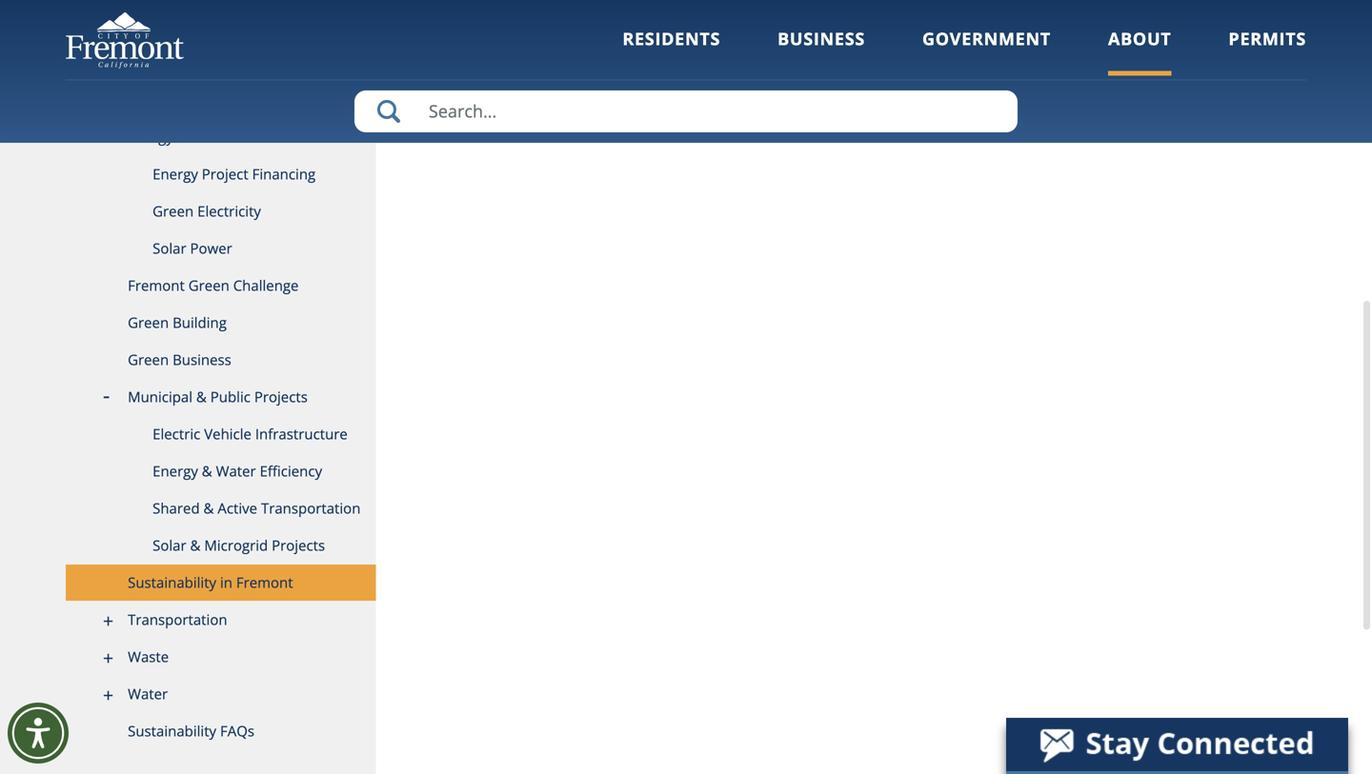 Task type: vqa. For each thing, say whether or not it's contained in the screenshot.
The In
yes



Task type: describe. For each thing, give the bounding box(es) containing it.
waste link
[[66, 639, 376, 677]]

1 vertical spatial fremont
[[236, 573, 293, 593]]

permits link
[[1229, 27, 1306, 76]]

energy for energy project financing
[[153, 164, 198, 184]]

municipal
[[128, 387, 193, 407]]

business link
[[778, 27, 865, 76]]

list
[[1256, 83, 1273, 101]]

water link
[[66, 677, 376, 714]]

project
[[202, 164, 248, 184]]

solar for solar power
[[153, 239, 186, 258]]

solar for solar & microgrid projects
[[153, 536, 186, 556]]

fremont green challenge link
[[66, 268, 376, 305]]

electric vehicle infrastructure link
[[66, 416, 376, 454]]

sustainability faqs
[[128, 722, 254, 741]]

residents link
[[623, 27, 721, 76]]

active
[[218, 499, 257, 518]]

in
[[220, 573, 232, 593]]

about
[[1108, 27, 1172, 51]]

solar power
[[153, 239, 232, 258]]

energy project financing
[[153, 164, 316, 184]]

residents
[[623, 27, 721, 51]]

green for green building
[[128, 313, 169, 333]]

green business
[[128, 350, 231, 370]]

electricity
[[197, 202, 261, 221]]

green building link
[[66, 305, 376, 342]]

0 vertical spatial water
[[216, 462, 256, 481]]

bill ball plaza image
[[433, 0, 767, 62]]

vehicle
[[204, 425, 252, 444]]

Search text field
[[354, 91, 1018, 132]]

projects for solar & microgrid projects
[[272, 536, 325, 556]]

green business link
[[66, 342, 376, 379]]

shared & active transportation link
[[66, 491, 376, 528]]

green for green business
[[128, 350, 169, 370]]

green electricity link
[[66, 193, 376, 231]]

1 vertical spatial business
[[173, 350, 231, 370]]



Task type: locate. For each thing, give the bounding box(es) containing it.
1 solar from the top
[[153, 239, 186, 258]]

0 horizontal spatial transportation
[[128, 610, 227, 630]]

1 horizontal spatial water
[[216, 462, 256, 481]]

electric vehicle infrastructure
[[153, 425, 348, 444]]

solar left the power in the left of the page
[[153, 239, 186, 258]]

green inside green building link
[[128, 313, 169, 333]]

transportation
[[261, 499, 361, 518], [128, 610, 227, 630]]

municipal & public projects link
[[66, 379, 376, 416]]

green electricity
[[153, 202, 261, 221]]

& left active
[[203, 499, 214, 518]]

energy & water efficiency link
[[66, 454, 376, 491]]

>>
[[1276, 83, 1292, 101]]

2 solar from the top
[[153, 536, 186, 556]]

microgrid
[[204, 536, 268, 556]]

energy up energy project financing link
[[128, 127, 173, 147]]

green building
[[128, 313, 227, 333]]

energy
[[128, 127, 173, 147], [153, 164, 198, 184], [153, 462, 198, 481]]

projects up 'infrastructure'
[[254, 387, 308, 407]]

& for shared
[[203, 499, 214, 518]]

green inside fremont green challenge link
[[188, 276, 229, 295]]

green up green business
[[128, 313, 169, 333]]

stay connected image
[[1006, 719, 1346, 772]]

0 horizontal spatial water
[[128, 685, 168, 704]]

& for energy
[[202, 462, 212, 481]]

& down electric vehicle infrastructure link
[[202, 462, 212, 481]]

transportation up waste
[[128, 610, 227, 630]]

green for green electricity
[[153, 202, 194, 221]]

government link
[[922, 27, 1051, 76]]

0 vertical spatial transportation
[[261, 499, 361, 518]]

water down waste
[[128, 685, 168, 704]]

full
[[1233, 83, 1252, 101]]

0 vertical spatial projects
[[254, 387, 308, 407]]

0 vertical spatial sustainability
[[128, 573, 216, 593]]

permits
[[1229, 27, 1306, 51]]

projects for municipal & public projects
[[254, 387, 308, 407]]

sustainability in fremont
[[128, 573, 293, 593]]

transportation link
[[66, 602, 376, 639]]

fremont up green building
[[128, 276, 185, 295]]

about link
[[1108, 27, 1172, 76]]

fremont green challenge
[[128, 276, 299, 295]]

solar power link
[[66, 231, 376, 268]]

return
[[1173, 83, 1213, 101]]

financing
[[252, 164, 316, 184]]

water up active
[[216, 462, 256, 481]]

energy project financing link
[[66, 156, 376, 193]]

energy for energy & water efficiency
[[153, 462, 198, 481]]

return to full list >> link
[[1173, 82, 1292, 102]]

solar
[[153, 239, 186, 258], [153, 536, 186, 556]]

& for municipal
[[196, 387, 207, 407]]

shared & active transportation
[[153, 499, 361, 518]]

sustainability
[[128, 573, 216, 593], [128, 722, 216, 741]]

efficiency
[[260, 462, 322, 481]]

0 vertical spatial business
[[778, 27, 865, 51]]

energy & water efficiency
[[153, 462, 322, 481]]

projects down shared & active transportation
[[272, 536, 325, 556]]

challenge
[[233, 276, 299, 295]]

waste
[[128, 648, 169, 667]]

1 vertical spatial transportation
[[128, 610, 227, 630]]

building
[[173, 313, 227, 333]]

1 horizontal spatial fremont
[[236, 573, 293, 593]]

2 vertical spatial energy
[[153, 462, 198, 481]]

green inside "green electricity" link
[[153, 202, 194, 221]]

to
[[1217, 83, 1229, 101]]

fremont right in
[[236, 573, 293, 593]]

sustainability in fremont link
[[66, 565, 376, 602]]

& up sustainability in fremont
[[190, 536, 201, 556]]

power
[[190, 239, 232, 258]]

1 vertical spatial sustainability
[[128, 722, 216, 741]]

government
[[922, 27, 1051, 51]]

1 vertical spatial water
[[128, 685, 168, 704]]

infrastructure
[[255, 425, 348, 444]]

electric
[[153, 425, 200, 444]]

1 horizontal spatial business
[[778, 27, 865, 51]]

0 horizontal spatial fremont
[[128, 276, 185, 295]]

sustainability for sustainability in fremont
[[128, 573, 216, 593]]

1 vertical spatial projects
[[272, 536, 325, 556]]

public
[[210, 387, 251, 407]]

fremont
[[128, 276, 185, 295], [236, 573, 293, 593]]

sustainability faqs link
[[66, 714, 376, 751]]

sustainability for sustainability faqs
[[128, 722, 216, 741]]

1 vertical spatial energy
[[153, 164, 198, 184]]

energy for energy
[[128, 127, 173, 147]]

& left public
[[196, 387, 207, 407]]

business
[[778, 27, 865, 51], [173, 350, 231, 370]]

1 vertical spatial solar
[[153, 536, 186, 556]]

0 vertical spatial fremont
[[128, 276, 185, 295]]

solar & microgrid projects link
[[66, 528, 376, 565]]

water
[[216, 462, 256, 481], [128, 685, 168, 704]]

0 vertical spatial solar
[[153, 239, 186, 258]]

projects
[[254, 387, 308, 407], [272, 536, 325, 556]]

sustainability down 'water' link
[[128, 722, 216, 741]]

sustainability left in
[[128, 573, 216, 593]]

& for solar
[[190, 536, 201, 556]]

energy link
[[66, 119, 376, 156]]

green down the power in the left of the page
[[188, 276, 229, 295]]

0 vertical spatial energy
[[128, 127, 173, 147]]

1 sustainability from the top
[[128, 573, 216, 593]]

green inside green business link
[[128, 350, 169, 370]]

solar & microgrid projects
[[153, 536, 325, 556]]

transportation down efficiency on the left of page
[[261, 499, 361, 518]]

shared
[[153, 499, 200, 518]]

&
[[196, 387, 207, 407], [202, 462, 212, 481], [203, 499, 214, 518], [190, 536, 201, 556]]

energy up shared
[[153, 462, 198, 481]]

green up the solar power
[[153, 202, 194, 221]]

faqs
[[220, 722, 254, 741]]

green up municipal
[[128, 350, 169, 370]]

energy up green electricity
[[153, 164, 198, 184]]

0 horizontal spatial business
[[173, 350, 231, 370]]

solar down shared
[[153, 536, 186, 556]]

2 sustainability from the top
[[128, 722, 216, 741]]

municipal & public projects
[[128, 387, 308, 407]]

green
[[153, 202, 194, 221], [188, 276, 229, 295], [128, 313, 169, 333], [128, 350, 169, 370]]

return to full list >>
[[1173, 83, 1292, 101]]

1 horizontal spatial transportation
[[261, 499, 361, 518]]



